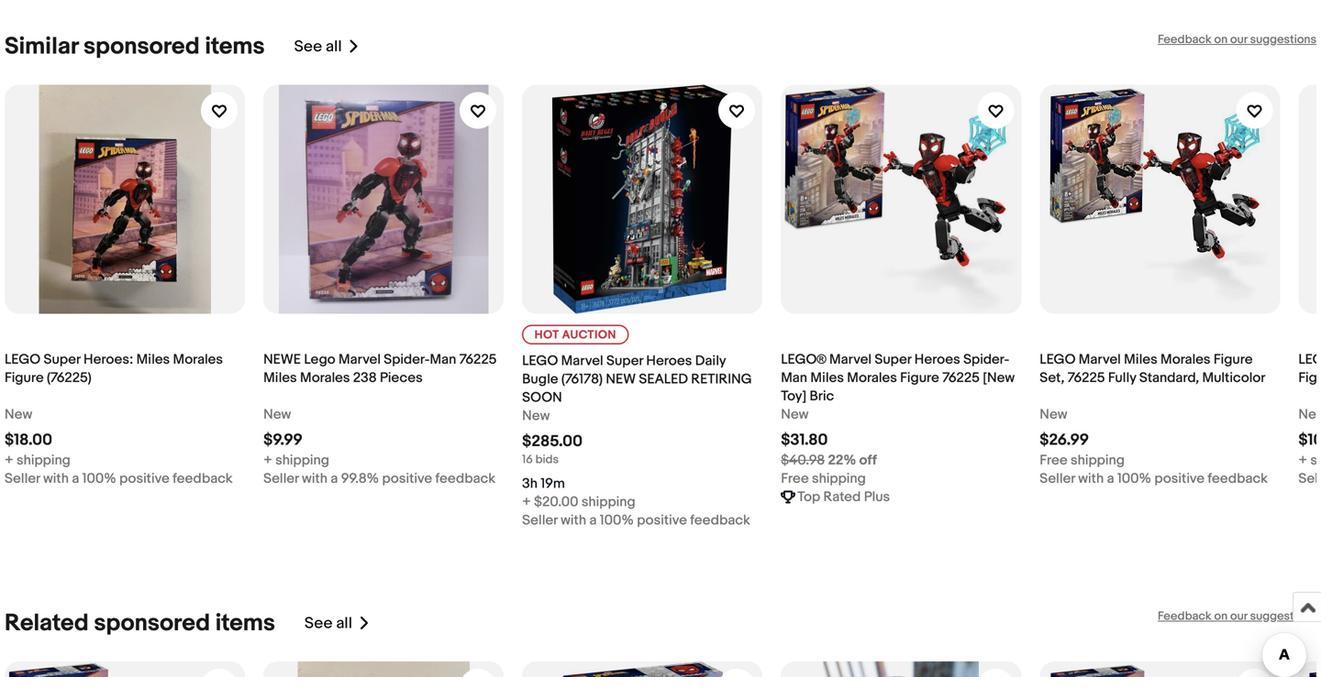 Task type: vqa. For each thing, say whether or not it's contained in the screenshot.
Buy It Now link
no



Task type: describe. For each thing, give the bounding box(es) containing it.
see for related sponsored items
[[304, 615, 333, 634]]

marvel for lego marvel miles morales figure set, 76225 fully standard, multicolor
[[1079, 352, 1121, 368]]

1 horizontal spatial new text field
[[522, 407, 550, 426]]

fully
[[1108, 370, 1136, 387]]

$26.99
[[1040, 431, 1089, 450]]

previous price $40.98 22% off text field
[[781, 452, 877, 470]]

76225 inside newe lego marvel spider-man 76225 miles morales 238 pieces
[[459, 352, 497, 368]]

+ for $18.00
[[5, 453, 13, 469]]

top rated plus
[[797, 489, 890, 506]]

Sell text field
[[1298, 470, 1321, 489]]

super for bids
[[606, 353, 643, 370]]

feedback on our suggestions for similar sponsored items
[[1158, 33, 1316, 47]]

shipping for $9.99
[[275, 453, 329, 469]]

bric
[[810, 389, 834, 405]]

spider- inside newe lego marvel spider-man 76225 miles morales 238 pieces
[[384, 352, 430, 368]]

lego super heroes: miles morales figure (76225)
[[5, 352, 223, 387]]

daily
[[695, 353, 726, 370]]

heroes for bric
[[914, 352, 960, 368]]

new text field for $9.99
[[263, 406, 291, 424]]

see all text field for similar sponsored items
[[294, 37, 342, 56]]

seller inside lego marvel super heroes daily bugle (76178) new sealed retiring soon new $285.00 16 bids 3h 19m + $20.00 shipping seller with a 100% positive feedback
[[522, 513, 558, 529]]

new inside lego® marvel super heroes spider- man miles morales figure 76225 [new toy] bric new $31.80 $40.98 22% off free shipping
[[781, 407, 809, 423]]

suggestions for similar sponsored items
[[1250, 33, 1316, 47]]

lego for $26.99
[[1040, 352, 1076, 368]]

feedback on our suggestions link for related sponsored items
[[1158, 610, 1316, 624]]

soon
[[522, 390, 562, 406]]

heroes:
[[83, 352, 133, 368]]

leg
[[1298, 352, 1321, 387]]

free inside lego® marvel super heroes spider- man miles morales figure 76225 [new toy] bric new $31.80 $40.98 22% off free shipping
[[781, 471, 809, 488]]

positive for $26.99
[[1154, 471, 1205, 488]]

100% inside lego marvel super heroes daily bugle (76178) new sealed retiring soon new $285.00 16 bids 3h 19m + $20.00 shipping seller with a 100% positive feedback
[[600, 513, 634, 529]]

feedback for related sponsored items
[[1158, 610, 1212, 624]]

[new
[[983, 370, 1015, 387]]

on for related sponsored items
[[1214, 610, 1228, 624]]

16 bids text field
[[522, 453, 559, 467]]

(76225)
[[47, 370, 92, 387]]

+ inside lego marvel super heroes daily bugle (76178) new sealed retiring soon new $285.00 16 bids 3h 19m + $20.00 shipping seller with a 100% positive feedback
[[522, 495, 531, 511]]

sponsored for similar
[[84, 33, 200, 61]]

plus
[[864, 489, 890, 506]]

238
[[353, 370, 377, 387]]

man inside lego® marvel super heroes spider- man miles morales figure 76225 [new toy] bric new $31.80 $40.98 22% off free shipping
[[781, 370, 807, 387]]

similar
[[5, 33, 78, 61]]

miles inside lego marvel miles morales figure set, 76225 fully standard, multicolor
[[1124, 352, 1157, 368]]

positive for $18.00
[[119, 471, 170, 488]]

auction
[[562, 328, 616, 343]]

new $26.99 free shipping seller with a 100% positive feedback
[[1040, 407, 1268, 488]]

similar sponsored items
[[5, 33, 265, 61]]

our for similar sponsored items
[[1230, 33, 1247, 47]]

newe lego marvel spider-man 76225 miles morales 238 pieces
[[263, 352, 497, 387]]

with for $9.99
[[302, 471, 328, 488]]

19m
[[541, 476, 565, 493]]

morales inside lego marvel miles morales figure set, 76225 fully standard, multicolor
[[1161, 352, 1211, 368]]

marvel inside newe lego marvel spider-man 76225 miles morales 238 pieces
[[339, 352, 381, 368]]

76225 inside lego marvel miles morales figure set, 76225 fully standard, multicolor
[[1068, 370, 1105, 387]]

feedback for $9.99
[[435, 471, 495, 488]]

spider- inside lego® marvel super heroes spider- man miles morales figure 76225 [new toy] bric new $31.80 $40.98 22% off free shipping
[[963, 352, 1009, 368]]

shipping inside lego® marvel super heroes spider- man miles morales figure 76225 [new toy] bric new $31.80 $40.98 22% off free shipping
[[812, 471, 866, 488]]

$9.99 text field
[[263, 431, 303, 450]]

heroes for $285.00
[[646, 353, 692, 370]]

morales inside newe lego marvel spider-man 76225 miles morales 238 pieces
[[300, 370, 350, 387]]

lego marvel miles morales figure set, 76225 fully standard, multicolor
[[1040, 352, 1265, 387]]

0 horizontal spatial free shipping text field
[[781, 470, 866, 489]]

+ shipping text field for $18.00
[[5, 452, 71, 470]]

feedback on our suggestions for related sponsored items
[[1158, 610, 1316, 624]]

top
[[797, 489, 820, 506]]

feedback for $26.99
[[1208, 471, 1268, 488]]

new for $18.00
[[5, 407, 32, 423]]

with for $18.00
[[43, 471, 69, 488]]

see all link for similar sponsored items
[[294, 33, 360, 61]]

3h 19m text field
[[522, 475, 565, 494]]

100% for $26.99
[[1117, 471, 1151, 488]]

a inside lego marvel super heroes daily bugle (76178) new sealed retiring soon new $285.00 16 bids 3h 19m + $20.00 shipping seller with a 100% positive feedback
[[589, 513, 597, 529]]

+ for $9.99
[[263, 453, 272, 469]]

bids
[[535, 453, 559, 467]]

seller for $18.00
[[5, 471, 40, 488]]

super inside "lego super heroes: miles morales figure (76225)"
[[44, 352, 80, 368]]

sell
[[1298, 471, 1321, 488]]

new
[[606, 372, 636, 388]]

lego marvel super heroes daily bugle (76178) new sealed retiring soon new $285.00 16 bids 3h 19m + $20.00 shipping seller with a 100% positive feedback
[[522, 353, 752, 529]]

morales inside "lego super heroes: miles morales figure (76225)"
[[173, 352, 223, 368]]

rated
[[823, 489, 861, 506]]

shipping for $26.99
[[1071, 453, 1125, 469]]

1 horizontal spatial seller with a 100% positive feedback text field
[[522, 512, 750, 530]]

with for $26.99
[[1078, 471, 1104, 488]]

see for similar sponsored items
[[294, 37, 322, 56]]

see all text field for related sponsored items
[[304, 615, 352, 634]]

$285.00
[[522, 433, 583, 452]]

sealed
[[639, 372, 688, 388]]

set,
[[1040, 370, 1065, 387]]

new for $9.99
[[263, 407, 291, 423]]

items for similar sponsored items
[[205, 33, 265, 61]]

all for similar sponsored items
[[326, 37, 342, 56]]



Task type: locate. For each thing, give the bounding box(es) containing it.
100% inside new $26.99 free shipping seller with a 100% positive feedback
[[1117, 471, 1151, 488]]

see all link
[[294, 33, 360, 61], [304, 610, 371, 639]]

shipping inside new $18.00 + shipping seller with a 100% positive feedback
[[17, 453, 71, 469]]

shipping inside new $9.99 + shipping seller with a 99.8% positive feedback
[[275, 453, 329, 469]]

1 vertical spatial seller with a 100% positive feedback text field
[[522, 512, 750, 530]]

Seller with a 100% positive feedback text field
[[5, 470, 233, 489], [522, 512, 750, 530]]

76225
[[459, 352, 497, 368], [942, 370, 980, 387], [1068, 370, 1105, 387]]

feedback
[[1158, 33, 1212, 47], [1158, 610, 1212, 624]]

1 horizontal spatial 76225
[[942, 370, 980, 387]]

shipping inside lego marvel super heroes daily bugle (76178) new sealed retiring soon new $285.00 16 bids 3h 19m + $20.00 shipping seller with a 100% positive feedback
[[581, 495, 635, 511]]

newe
[[263, 352, 301, 368]]

1 vertical spatial all
[[336, 615, 352, 634]]

with inside lego marvel super heroes daily bugle (76178) new sealed retiring soon new $285.00 16 bids 3h 19m + $20.00 shipping seller with a 100% positive feedback
[[561, 513, 586, 529]]

0 horizontal spatial new text field
[[5, 406, 32, 424]]

+ inside new $10 + sh sell
[[1298, 453, 1307, 469]]

a for $9.99
[[331, 471, 338, 488]]

2 horizontal spatial new text field
[[1298, 406, 1321, 424]]

with down $18.00 text field
[[43, 471, 69, 488]]

free down $40.98
[[781, 471, 809, 488]]

marvel
[[339, 352, 381, 368], [829, 352, 872, 368], [1079, 352, 1121, 368], [561, 353, 603, 370]]

miles right heroes:
[[136, 352, 170, 368]]

retiring
[[691, 372, 752, 388]]

0 vertical spatial sponsored
[[84, 33, 200, 61]]

New text field
[[5, 406, 32, 424], [1298, 406, 1321, 424], [522, 407, 550, 426]]

lego up $18.00 text field
[[5, 352, 41, 368]]

new inside new $9.99 + shipping seller with a 99.8% positive feedback
[[263, 407, 291, 423]]

0 horizontal spatial spider-
[[384, 352, 430, 368]]

feedback inside new $9.99 + shipping seller with a 99.8% positive feedback
[[435, 471, 495, 488]]

$285.00 text field
[[522, 433, 583, 452]]

1 vertical spatial suggestions
[[1250, 610, 1316, 624]]

new down the toy]
[[781, 407, 809, 423]]

0 horizontal spatial seller with a 100% positive feedback text field
[[5, 470, 233, 489]]

1 vertical spatial sponsored
[[94, 610, 210, 639]]

1 horizontal spatial new text field
[[781, 406, 809, 424]]

new up $26.99 at the right of the page
[[1040, 407, 1067, 423]]

seller inside new $26.99 free shipping seller with a 100% positive feedback
[[1040, 471, 1075, 488]]

0 vertical spatial items
[[205, 33, 265, 61]]

new up $10 text box
[[1298, 407, 1321, 423]]

1 vertical spatial on
[[1214, 610, 1228, 624]]

marvel inside lego® marvel super heroes spider- man miles morales figure 76225 [new toy] bric new $31.80 $40.98 22% off free shipping
[[829, 352, 872, 368]]

man inside newe lego marvel spider-man 76225 miles morales 238 pieces
[[430, 352, 456, 368]]

0 vertical spatial man
[[430, 352, 456, 368]]

2 horizontal spatial super
[[875, 352, 911, 368]]

new down soon
[[522, 408, 550, 425]]

1 vertical spatial see
[[304, 615, 333, 634]]

+ shipping text field for $9.99
[[263, 452, 329, 470]]

0 vertical spatial feedback on our suggestions
[[1158, 33, 1316, 47]]

100% for $18.00
[[82, 471, 116, 488]]

see all for similar sponsored items
[[294, 37, 342, 56]]

positive
[[119, 471, 170, 488], [382, 471, 432, 488], [1154, 471, 1205, 488], [637, 513, 687, 529]]

new for $10
[[1298, 407, 1321, 423]]

shipping down $26.99 at the right of the page
[[1071, 453, 1125, 469]]

suggestions for related sponsored items
[[1250, 610, 1316, 624]]

marvel inside lego marvel miles morales figure set, 76225 fully standard, multicolor
[[1079, 352, 1121, 368]]

miles inside lego® marvel super heroes spider- man miles morales figure 76225 [new toy] bric new $31.80 $40.98 22% off free shipping
[[810, 370, 844, 387]]

new up $18.00
[[5, 407, 32, 423]]

super right lego®
[[875, 352, 911, 368]]

super up (76225) on the bottom left of page
[[44, 352, 80, 368]]

2 horizontal spatial figure
[[1214, 352, 1253, 368]]

$10
[[1298, 431, 1321, 450]]

standard,
[[1139, 370, 1199, 387]]

shipping inside new $26.99 free shipping seller with a 100% positive feedback
[[1071, 453, 1125, 469]]

See all text field
[[294, 37, 342, 56], [304, 615, 352, 634]]

0 horizontal spatial new text field
[[263, 406, 291, 424]]

0 vertical spatial see
[[294, 37, 322, 56]]

figure inside "lego super heroes: miles morales figure (76225)"
[[5, 370, 44, 387]]

see
[[294, 37, 322, 56], [304, 615, 333, 634]]

2 + shipping text field from the left
[[263, 452, 329, 470]]

figure
[[1214, 352, 1253, 368], [5, 370, 44, 387], [900, 370, 939, 387]]

$18.00 text field
[[5, 431, 52, 450]]

miles inside newe lego marvel spider-man 76225 miles morales 238 pieces
[[263, 370, 297, 387]]

2 feedback from the top
[[1158, 610, 1212, 624]]

shipping down '$9.99'
[[275, 453, 329, 469]]

lego inside lego marvel super heroes daily bugle (76178) new sealed retiring soon new $285.00 16 bids 3h 19m + $20.00 shipping seller with a 100% positive feedback
[[522, 353, 558, 370]]

lego®
[[781, 352, 826, 368]]

toy]
[[781, 389, 807, 405]]

$9.99
[[263, 431, 303, 450]]

spider-
[[384, 352, 430, 368], [963, 352, 1009, 368]]

man
[[430, 352, 456, 368], [781, 370, 807, 387]]

new $9.99 + shipping seller with a 99.8% positive feedback
[[263, 407, 495, 488]]

positive for $9.99
[[382, 471, 432, 488]]

shipping down 22%
[[812, 471, 866, 488]]

morales
[[173, 352, 223, 368], [1161, 352, 1211, 368], [300, 370, 350, 387], [847, 370, 897, 387]]

0 vertical spatial suggestions
[[1250, 33, 1316, 47]]

multicolor
[[1202, 370, 1265, 387]]

Seller with a 99.8% positive feedback text field
[[263, 470, 495, 489]]

2 feedback on our suggestions link from the top
[[1158, 610, 1316, 624]]

marvel up 238
[[339, 352, 381, 368]]

new text field for $26.99
[[1040, 406, 1067, 424]]

1 horizontal spatial figure
[[900, 370, 939, 387]]

1 vertical spatial feedback
[[1158, 610, 1212, 624]]

marvel up fully
[[1079, 352, 1121, 368]]

sh
[[1310, 453, 1321, 469]]

+ shipping text field
[[5, 452, 71, 470], [263, 452, 329, 470]]

new text field for $31.80
[[781, 406, 809, 424]]

marvel up bric
[[829, 352, 872, 368]]

new text field up '$9.99'
[[263, 406, 291, 424]]

0 horizontal spatial super
[[44, 352, 80, 368]]

1 horizontal spatial spider-
[[963, 352, 1009, 368]]

heroes inside lego marvel super heroes daily bugle (76178) new sealed retiring soon new $285.00 16 bids 3h 19m + $20.00 shipping seller with a 100% positive feedback
[[646, 353, 692, 370]]

sponsored for related
[[94, 610, 210, 639]]

1 vertical spatial see all
[[304, 615, 352, 634]]

Seller with a 100% positive feedback text field
[[1040, 470, 1268, 489]]

+ shipping text field down '$9.99'
[[263, 452, 329, 470]]

a inside new $26.99 free shipping seller with a 100% positive feedback
[[1107, 471, 1114, 488]]

morales left newe
[[173, 352, 223, 368]]

new inside lego marvel super heroes daily bugle (76178) new sealed retiring soon new $285.00 16 bids 3h 19m + $20.00 shipping seller with a 100% positive feedback
[[522, 408, 550, 425]]

morales inside lego® marvel super heroes spider- man miles morales figure 76225 [new toy] bric new $31.80 $40.98 22% off free shipping
[[847, 370, 897, 387]]

feedback for similar sponsored items
[[1158, 33, 1212, 47]]

seller down '$9.99'
[[263, 471, 299, 488]]

with
[[43, 471, 69, 488], [302, 471, 328, 488], [1078, 471, 1104, 488], [561, 513, 586, 529]]

+
[[5, 453, 13, 469], [263, 453, 272, 469], [1298, 453, 1307, 469], [522, 495, 531, 511]]

new $10 + sh sell
[[1298, 407, 1321, 488]]

a inside new $18.00 + shipping seller with a 100% positive feedback
[[72, 471, 79, 488]]

1 vertical spatial see all text field
[[304, 615, 352, 634]]

3 new text field from the left
[[1040, 406, 1067, 424]]

1 horizontal spatial super
[[606, 353, 643, 370]]

spider- up [new
[[963, 352, 1009, 368]]

hot auction
[[535, 328, 616, 343]]

feedback inside lego marvel super heroes daily bugle (76178) new sealed retiring soon new $285.00 16 bids 3h 19m + $20.00 shipping seller with a 100% positive feedback
[[690, 513, 750, 529]]

positive inside new $18.00 + shipping seller with a 100% positive feedback
[[119, 471, 170, 488]]

1 spider- from the left
[[384, 352, 430, 368]]

super inside lego® marvel super heroes spider- man miles morales figure 76225 [new toy] bric new $31.80 $40.98 22% off free shipping
[[875, 352, 911, 368]]

all for related sponsored items
[[336, 615, 352, 634]]

2 our from the top
[[1230, 610, 1247, 624]]

1 horizontal spatial lego
[[522, 353, 558, 370]]

1 horizontal spatial free shipping text field
[[1040, 452, 1125, 470]]

with down $26.99 text box
[[1078, 471, 1104, 488]]

0 vertical spatial our
[[1230, 33, 1247, 47]]

see all link for related sponsored items
[[304, 610, 371, 639]]

all
[[326, 37, 342, 56], [336, 615, 352, 634]]

2 new text field from the left
[[781, 406, 809, 424]]

a for $26.99
[[1107, 471, 1114, 488]]

+ sh text field
[[1298, 452, 1321, 470]]

free down $26.99 at the right of the page
[[1040, 453, 1068, 469]]

1 vertical spatial man
[[781, 370, 807, 387]]

0 vertical spatial see all text field
[[294, 37, 342, 56]]

miles
[[136, 352, 170, 368], [1124, 352, 1157, 368], [263, 370, 297, 387], [810, 370, 844, 387]]

morales up standard,
[[1161, 352, 1211, 368]]

lego for $18.00
[[5, 352, 41, 368]]

feedback for $18.00
[[173, 471, 233, 488]]

0 horizontal spatial free
[[781, 471, 809, 488]]

heroes inside lego® marvel super heroes spider- man miles morales figure 76225 [new toy] bric new $31.80 $40.98 22% off free shipping
[[914, 352, 960, 368]]

0 horizontal spatial 76225
[[459, 352, 497, 368]]

seller
[[5, 471, 40, 488], [263, 471, 299, 488], [1040, 471, 1075, 488], [522, 513, 558, 529]]

miles up bric
[[810, 370, 844, 387]]

with inside new $9.99 + shipping seller with a 99.8% positive feedback
[[302, 471, 328, 488]]

+ down $18.00 text field
[[5, 453, 13, 469]]

0 horizontal spatial figure
[[5, 370, 44, 387]]

0 vertical spatial free
[[1040, 453, 1068, 469]]

+ down '$9.99'
[[263, 453, 272, 469]]

new inside new $18.00 + shipping seller with a 100% positive feedback
[[5, 407, 32, 423]]

0 vertical spatial all
[[326, 37, 342, 56]]

marvel for lego marvel super heroes daily bugle (76178) new sealed retiring soon new $285.00 16 bids 3h 19m + $20.00 shipping seller with a 100% positive feedback
[[561, 353, 603, 370]]

seller inside new $18.00 + shipping seller with a 100% positive feedback
[[5, 471, 40, 488]]

$40.98
[[781, 453, 825, 469]]

feedback on our suggestions link for similar sponsored items
[[1158, 33, 1316, 47]]

1 vertical spatial our
[[1230, 610, 1247, 624]]

lego up bugle
[[522, 353, 558, 370]]

lego
[[5, 352, 41, 368], [1040, 352, 1076, 368], [522, 353, 558, 370]]

0 vertical spatial feedback
[[1158, 33, 1212, 47]]

new text field up $18.00
[[5, 406, 32, 424]]

0 vertical spatial on
[[1214, 33, 1228, 47]]

2 horizontal spatial new text field
[[1040, 406, 1067, 424]]

marvel for lego® marvel super heroes spider- man miles morales figure 76225 [new toy] bric new $31.80 $40.98 22% off free shipping
[[829, 352, 872, 368]]

1 feedback from the top
[[1158, 33, 1212, 47]]

shipping for $18.00
[[17, 453, 71, 469]]

new text field up $26.99 at the right of the page
[[1040, 406, 1067, 424]]

99.8%
[[341, 471, 379, 488]]

0 horizontal spatial 100%
[[82, 471, 116, 488]]

+ inside new $18.00 + shipping seller with a 100% positive feedback
[[5, 453, 13, 469]]

figure inside lego marvel miles morales figure set, 76225 fully standard, multicolor
[[1214, 352, 1253, 368]]

2 horizontal spatial 76225
[[1068, 370, 1105, 387]]

0 horizontal spatial lego
[[5, 352, 41, 368]]

feedback inside new $18.00 + shipping seller with a 100% positive feedback
[[173, 471, 233, 488]]

positive inside lego marvel super heroes daily bugle (76178) new sealed retiring soon new $285.00 16 bids 3h 19m + $20.00 shipping seller with a 100% positive feedback
[[637, 513, 687, 529]]

sponsored
[[84, 33, 200, 61], [94, 610, 210, 639]]

76225 inside lego® marvel super heroes spider- man miles morales figure 76225 [new toy] bric new $31.80 $40.98 22% off free shipping
[[942, 370, 980, 387]]

1 horizontal spatial heroes
[[914, 352, 960, 368]]

feedback on our suggestions
[[1158, 33, 1316, 47], [1158, 610, 1316, 624]]

related sponsored items
[[5, 610, 275, 639]]

free shipping text field down $26.99 text box
[[1040, 452, 1125, 470]]

$31.80 text field
[[781, 431, 828, 450]]

22%
[[828, 453, 856, 469]]

2 on from the top
[[1214, 610, 1228, 624]]

on
[[1214, 33, 1228, 47], [1214, 610, 1228, 624]]

+ shipping text field down $18.00
[[5, 452, 71, 470]]

a
[[72, 471, 79, 488], [331, 471, 338, 488], [1107, 471, 1114, 488], [589, 513, 597, 529]]

$26.99 text field
[[1040, 431, 1089, 450]]

100%
[[82, 471, 116, 488], [1117, 471, 1151, 488], [600, 513, 634, 529]]

$18.00
[[5, 431, 52, 450]]

1 suggestions from the top
[[1250, 33, 1316, 47]]

+ $20.00 shipping text field
[[522, 494, 635, 512]]

2 feedback on our suggestions from the top
[[1158, 610, 1316, 624]]

lego inside lego marvel miles morales figure set, 76225 fully standard, multicolor
[[1040, 352, 1076, 368]]

heroes
[[914, 352, 960, 368], [646, 353, 692, 370]]

feedback on our suggestions link
[[1158, 33, 1316, 47], [1158, 610, 1316, 624]]

new
[[5, 407, 32, 423], [263, 407, 291, 423], [781, 407, 809, 423], [1040, 407, 1067, 423], [1298, 407, 1321, 423], [522, 408, 550, 425]]

$10 text field
[[1298, 431, 1321, 450]]

with inside new $18.00 + shipping seller with a 100% positive feedback
[[43, 471, 69, 488]]

suggestions
[[1250, 33, 1316, 47], [1250, 610, 1316, 624]]

seller down $20.00
[[522, 513, 558, 529]]

pieces
[[380, 370, 423, 387]]

items
[[205, 33, 265, 61], [215, 610, 275, 639]]

free
[[1040, 453, 1068, 469], [781, 471, 809, 488]]

shipping down $18.00
[[17, 453, 71, 469]]

positive inside new $9.99 + shipping seller with a 99.8% positive feedback
[[382, 471, 432, 488]]

100% inside new $18.00 + shipping seller with a 100% positive feedback
[[82, 471, 116, 488]]

figure inside lego® marvel super heroes spider- man miles morales figure 76225 [new toy] bric new $31.80 $40.98 22% off free shipping
[[900, 370, 939, 387]]

morales up off
[[847, 370, 897, 387]]

1 horizontal spatial man
[[781, 370, 807, 387]]

marvel inside lego marvel super heroes daily bugle (76178) new sealed retiring soon new $285.00 16 bids 3h 19m + $20.00 shipping seller with a 100% positive feedback
[[561, 353, 603, 370]]

positive inside new $26.99 free shipping seller with a 100% positive feedback
[[1154, 471, 1205, 488]]

free shipping text field up top
[[781, 470, 866, 489]]

0 vertical spatial see all link
[[294, 33, 360, 61]]

seller down $26.99 at the right of the page
[[1040, 471, 1075, 488]]

shipping right $20.00
[[581, 495, 635, 511]]

new text field for $10
[[1298, 406, 1321, 424]]

Free shipping text field
[[1040, 452, 1125, 470], [781, 470, 866, 489]]

1 + shipping text field from the left
[[5, 452, 71, 470]]

1 new text field from the left
[[263, 406, 291, 424]]

free inside new $26.99 free shipping seller with a 100% positive feedback
[[1040, 453, 1068, 469]]

lego up set,
[[1040, 352, 1076, 368]]

super
[[44, 352, 80, 368], [875, 352, 911, 368], [606, 353, 643, 370]]

see all for related sponsored items
[[304, 615, 352, 634]]

feedback inside new $26.99 free shipping seller with a 100% positive feedback
[[1208, 471, 1268, 488]]

feedback
[[173, 471, 233, 488], [435, 471, 495, 488], [1208, 471, 1268, 488], [690, 513, 750, 529]]

(76178)
[[561, 372, 603, 388]]

1 feedback on our suggestions from the top
[[1158, 33, 1316, 47]]

1 vertical spatial feedback on our suggestions link
[[1158, 610, 1316, 624]]

figure left [new
[[900, 370, 939, 387]]

related
[[5, 610, 89, 639]]

figure up multicolor
[[1214, 352, 1253, 368]]

hot
[[535, 328, 559, 343]]

bugle
[[522, 372, 558, 388]]

0 horizontal spatial man
[[430, 352, 456, 368]]

lego
[[304, 352, 335, 368]]

new $18.00 + shipping seller with a 100% positive feedback
[[5, 407, 233, 488]]

seller for $26.99
[[1040, 471, 1075, 488]]

see all
[[294, 37, 342, 56], [304, 615, 352, 634]]

our for related sponsored items
[[1230, 610, 1247, 624]]

0 horizontal spatial heroes
[[646, 353, 692, 370]]

new inside new $26.99 free shipping seller with a 100% positive feedback
[[1040, 407, 1067, 423]]

0 vertical spatial see all
[[294, 37, 342, 56]]

miles up fully
[[1124, 352, 1157, 368]]

new up '$9.99'
[[263, 407, 291, 423]]

+ for $10
[[1298, 453, 1307, 469]]

on for similar sponsored items
[[1214, 33, 1228, 47]]

+ down 3h
[[522, 495, 531, 511]]

items for related sponsored items
[[215, 610, 275, 639]]

1 our from the top
[[1230, 33, 1247, 47]]

new text field up $10 text box
[[1298, 406, 1321, 424]]

0 vertical spatial seller with a 100% positive feedback text field
[[5, 470, 233, 489]]

seller inside new $9.99 + shipping seller with a 99.8% positive feedback
[[263, 471, 299, 488]]

a for $18.00
[[72, 471, 79, 488]]

new text field down the toy]
[[781, 406, 809, 424]]

2 suggestions from the top
[[1250, 610, 1316, 624]]

1 vertical spatial items
[[215, 610, 275, 639]]

seller down $18.00 text field
[[5, 471, 40, 488]]

Top Rated Plus text field
[[797, 489, 890, 507]]

shipping
[[17, 453, 71, 469], [275, 453, 329, 469], [1071, 453, 1125, 469], [812, 471, 866, 488], [581, 495, 635, 511]]

16
[[522, 453, 533, 467]]

with left 99.8%
[[302, 471, 328, 488]]

miles inside "lego super heroes: miles morales figure (76225)"
[[136, 352, 170, 368]]

off
[[859, 453, 877, 469]]

New text field
[[263, 406, 291, 424], [781, 406, 809, 424], [1040, 406, 1067, 424]]

1 horizontal spatial + shipping text field
[[263, 452, 329, 470]]

figure left (76225) on the bottom left of page
[[5, 370, 44, 387]]

1 vertical spatial see all link
[[304, 610, 371, 639]]

1 vertical spatial free
[[781, 471, 809, 488]]

morales down lego
[[300, 370, 350, 387]]

1 feedback on our suggestions link from the top
[[1158, 33, 1316, 47]]

+ inside new $9.99 + shipping seller with a 99.8% positive feedback
[[263, 453, 272, 469]]

new text field down soon
[[522, 407, 550, 426]]

+ left sh
[[1298, 453, 1307, 469]]

1 on from the top
[[1214, 33, 1228, 47]]

1 horizontal spatial free
[[1040, 453, 1068, 469]]

our
[[1230, 33, 1247, 47], [1230, 610, 1247, 624]]

lego® marvel super heroes spider- man miles morales figure 76225 [new toy] bric new $31.80 $40.98 22% off free shipping
[[781, 352, 1015, 488]]

super for $31.80
[[875, 352, 911, 368]]

miles down newe
[[263, 370, 297, 387]]

seller for $9.99
[[263, 471, 299, 488]]

1 horizontal spatial 100%
[[600, 513, 634, 529]]

super inside lego marvel super heroes daily bugle (76178) new sealed retiring soon new $285.00 16 bids 3h 19m + $20.00 shipping seller with a 100% positive feedback
[[606, 353, 643, 370]]

spider- up pieces
[[384, 352, 430, 368]]

marvel up (76178)
[[561, 353, 603, 370]]

2 spider- from the left
[[963, 352, 1009, 368]]

a inside new $9.99 + shipping seller with a 99.8% positive feedback
[[331, 471, 338, 488]]

new text field for $18.00
[[5, 406, 32, 424]]

with inside new $26.99 free shipping seller with a 100% positive feedback
[[1078, 471, 1104, 488]]

lego inside "lego super heroes: miles morales figure (76225)"
[[5, 352, 41, 368]]

new for $26.99
[[1040, 407, 1067, 423]]

$31.80
[[781, 431, 828, 450]]

$20.00
[[534, 495, 578, 511]]

with down + $20.00 shipping "text field"
[[561, 513, 586, 529]]

0 vertical spatial feedback on our suggestions link
[[1158, 33, 1316, 47]]

super up new
[[606, 353, 643, 370]]

3h
[[522, 476, 538, 493]]

2 horizontal spatial 100%
[[1117, 471, 1151, 488]]

1 vertical spatial feedback on our suggestions
[[1158, 610, 1316, 624]]

0 horizontal spatial + shipping text field
[[5, 452, 71, 470]]

2 horizontal spatial lego
[[1040, 352, 1076, 368]]



